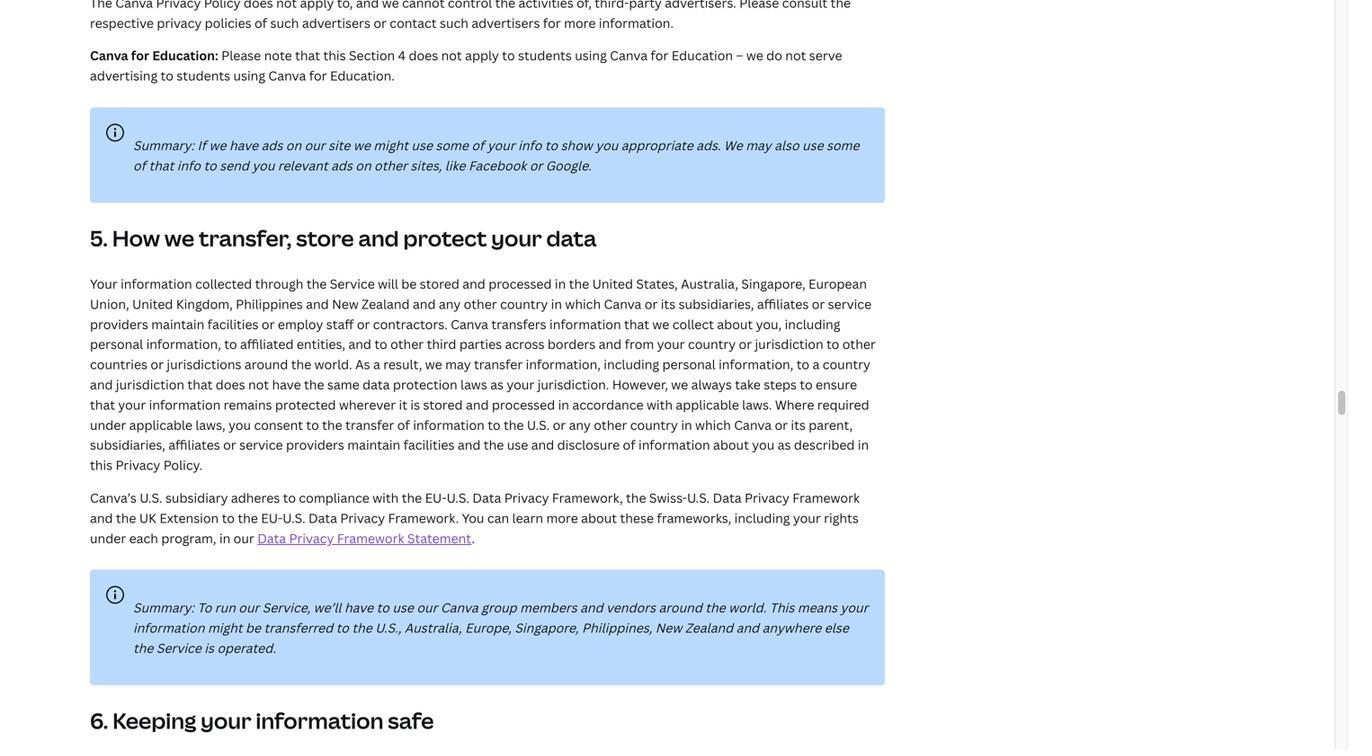 Task type: vqa. For each thing, say whether or not it's contained in the screenshot.
Home
no



Task type: locate. For each thing, give the bounding box(es) containing it.
to up where
[[800, 376, 813, 393]]

1 horizontal spatial its
[[791, 416, 806, 433]]

singapore, down the members
[[515, 619, 579, 636]]

6. keeping your information safe
[[90, 706, 434, 735]]

0 vertical spatial more
[[564, 14, 596, 31]]

maintain down kingdom,
[[151, 316, 204, 333]]

the up 'borders'
[[569, 275, 589, 292]]

information, down 'borders'
[[526, 356, 601, 373]]

students down activities
[[518, 47, 572, 64]]

0 vertical spatial facilities
[[207, 316, 259, 333]]

other
[[374, 157, 407, 174], [464, 295, 497, 312], [390, 336, 424, 353], [843, 336, 876, 353], [594, 416, 627, 433]]

applicable
[[676, 396, 739, 413], [129, 416, 192, 433]]

providers down union,
[[90, 316, 148, 333]]

2 vertical spatial does
[[216, 376, 245, 393]]

1 horizontal spatial new
[[656, 619, 682, 636]]

new down vendors
[[656, 619, 682, 636]]

0 vertical spatial framework
[[793, 489, 860, 506]]

0 horizontal spatial on
[[286, 137, 301, 154]]

the right control
[[495, 0, 516, 11]]

0 horizontal spatial eu-
[[261, 509, 283, 527]]

may
[[746, 137, 771, 154], [445, 356, 471, 373]]

summary: inside summary: to run our service, we'll have to use our canva group members and vendors around the world. this means your information might be transferred to the u.s., australia, europe, singapore, philippines, new zealand and anywhere else the service is operated.
[[133, 599, 194, 616]]

that inside summary: if we have ads on our site we might use some of your info to show you appropriate ads. we may also use some of that info to send you relevant ads on other sites, like facebook or google.
[[149, 157, 174, 174]]

use up u.s.,
[[393, 599, 414, 616]]

1 vertical spatial please
[[221, 47, 261, 64]]

service left will
[[330, 275, 375, 292]]

1 horizontal spatial students
[[518, 47, 572, 64]]

use up sites,
[[411, 137, 433, 154]]

data
[[546, 223, 597, 253], [363, 376, 390, 393]]

in
[[555, 275, 566, 292], [551, 295, 562, 312], [558, 396, 569, 413], [681, 416, 692, 433], [858, 436, 869, 454], [219, 530, 231, 547]]

0 horizontal spatial such
[[270, 14, 299, 31]]

keeping
[[113, 706, 196, 735]]

ads
[[261, 137, 283, 154], [331, 157, 352, 174]]

jurisdiction down you,
[[755, 336, 824, 353]]

service down european in the right of the page
[[828, 295, 872, 312]]

accordance
[[572, 396, 644, 413]]

singapore,
[[742, 275, 806, 292], [515, 619, 579, 636]]

maintain down wherever
[[347, 436, 400, 454]]

does up "remains"
[[216, 376, 245, 393]]

service
[[330, 275, 375, 292], [156, 640, 201, 657]]

we right '–'
[[746, 47, 764, 64]]

service down 'to'
[[156, 640, 201, 657]]

your up else
[[841, 599, 868, 616]]

might right the site
[[374, 137, 408, 154]]

relevant
[[278, 157, 328, 174]]

1 a from the left
[[373, 356, 380, 373]]

subsidiaries, up the canva's at left bottom
[[90, 436, 165, 454]]

you
[[462, 509, 484, 527]]

0 horizontal spatial students
[[177, 67, 230, 84]]

it
[[399, 396, 408, 413]]

1 vertical spatial stored
[[423, 396, 463, 413]]

result,
[[383, 356, 422, 373]]

information
[[121, 275, 192, 292], [550, 316, 621, 333], [149, 396, 221, 413], [413, 416, 485, 433], [639, 436, 710, 454], [133, 619, 205, 636], [256, 706, 384, 735]]

subsidiary
[[165, 489, 228, 506]]

to
[[197, 599, 212, 616]]

1 vertical spatial be
[[246, 619, 261, 636]]

1 horizontal spatial which
[[695, 416, 731, 433]]

country up ensure
[[823, 356, 871, 373]]

0 vertical spatial which
[[565, 295, 601, 312]]

affiliates up you,
[[757, 295, 809, 312]]

this up education.
[[323, 47, 346, 64]]

singapore, up you,
[[742, 275, 806, 292]]

1 horizontal spatial transfer
[[474, 356, 523, 373]]

that down countries
[[90, 396, 115, 413]]

may up laws at bottom
[[445, 356, 471, 373]]

facilities down kingdom,
[[207, 316, 259, 333]]

1 summary: from the top
[[133, 137, 194, 154]]

use inside summary: to run our service, we'll have to use our canva group members and vendors around the world. this means your information might be transferred to the u.s., australia, europe, singapore, philippines, new zealand and anywhere else the service is operated.
[[393, 599, 414, 616]]

with up framework.
[[373, 489, 399, 506]]

stored down protect
[[420, 275, 460, 292]]

to up jurisdictions
[[224, 336, 237, 353]]

canva's u.s. subsidiary adheres to compliance with the eu-u.s. data privacy framework, the swiss-u.s. data privacy framework and the uk extension to the eu-u.s. data privacy framework. you can learn more about these frameworks, including your rights under each program, in our
[[90, 489, 860, 547]]

may right we
[[746, 137, 771, 154]]

our
[[305, 137, 325, 154], [234, 530, 254, 547], [239, 599, 259, 616], [417, 599, 438, 616]]

0 horizontal spatial be
[[246, 619, 261, 636]]

1 vertical spatial united
[[132, 295, 173, 312]]

0 horizontal spatial australia,
[[405, 619, 462, 636]]

1 horizontal spatial singapore,
[[742, 275, 806, 292]]

privacy inside your information collected through the service will be stored and processed in the united states, australia, singapore, european union, united kingdom, philippines and new zealand and any other country in which canva or its subsidiaries, affiliates or service providers maintain facilities or employ staff or contractors. canva transfers information that we collect about you, including personal information, to affiliated entities, and to other third parties across borders and from your country or jurisdiction to other countries or jurisdictions around the world. as a result, we may transfer information, including personal information, to a country and jurisdiction that does not have the same data protection laws as your jurisdiction. however, we always take steps to ensure that your information remains protected wherever it is stored and processed in accordance with applicable laws. where required under applicable laws, you consent to the transfer of information to the u.s. or any other country in which canva or its parent, subsidiaries, affiliates or service providers maintain facilities and the use and disclosure of information about you as described in this privacy policy.
[[116, 457, 160, 474]]

0 vertical spatial service
[[828, 295, 872, 312]]

1 vertical spatial affiliates
[[168, 436, 220, 454]]

information, up jurisdictions
[[146, 336, 221, 353]]

collect
[[673, 316, 714, 333]]

else
[[825, 619, 849, 636]]

canva down states,
[[604, 295, 642, 312]]

we right if
[[209, 137, 226, 154]]

0 vertical spatial any
[[439, 295, 461, 312]]

or inside the canva privacy policy does not apply to, and we cannot control the activities of, third-party advertisers. please consult the respective privacy policies of such advertisers or contact such advertisers for more information.
[[374, 14, 387, 31]]

1 horizontal spatial affiliates
[[757, 295, 809, 312]]

framework,
[[552, 489, 623, 506]]

such
[[270, 14, 299, 31], [440, 14, 469, 31]]

privacy
[[157, 14, 202, 31]]

0 horizontal spatial around
[[245, 356, 288, 373]]

which
[[565, 295, 601, 312], [695, 416, 731, 433]]

might inside summary: to run our service, we'll have to use our canva group members and vendors around the world. this means your information might be transferred to the u.s., australia, europe, singapore, philippines, new zealand and anywhere else the service is operated.
[[208, 619, 243, 636]]

1 vertical spatial subsidiaries,
[[90, 436, 165, 454]]

not inside the canva privacy policy does not apply to, and we cannot control the activities of, third-party advertisers. please consult the respective privacy policies of such advertisers or contact such advertisers for more information.
[[276, 0, 297, 11]]

1 horizontal spatial providers
[[286, 436, 344, 454]]

of
[[255, 14, 267, 31], [472, 137, 484, 154], [133, 157, 146, 174], [397, 416, 410, 433], [623, 436, 636, 454]]

our inside "canva's u.s. subsidiary adheres to compliance with the eu-u.s. data privacy framework, the swiss-u.s. data privacy framework and the uk extension to the eu-u.s. data privacy framework. you can learn more about these frameworks, including your rights under each program, in our"
[[234, 530, 254, 547]]

to
[[502, 47, 515, 64], [161, 67, 174, 84], [545, 137, 558, 154], [204, 157, 217, 174], [224, 336, 237, 353], [375, 336, 387, 353], [827, 336, 840, 353], [797, 356, 810, 373], [800, 376, 813, 393], [306, 416, 319, 433], [488, 416, 501, 433], [283, 489, 296, 506], [222, 509, 235, 527], [377, 599, 389, 616], [336, 619, 349, 636]]

service
[[828, 295, 872, 312], [239, 436, 283, 454]]

not
[[276, 0, 297, 11], [441, 47, 462, 64], [786, 47, 806, 64], [248, 376, 269, 393]]

world.
[[315, 356, 352, 373], [729, 599, 767, 616]]

1 vertical spatial this
[[90, 457, 113, 474]]

vendors
[[606, 599, 656, 616]]

information inside summary: to run our service, we'll have to use our canva group members and vendors around the world. this means your information might be transferred to the u.s., australia, europe, singapore, philippines, new zealand and anywhere else the service is operated.
[[133, 619, 205, 636]]

0 horizontal spatial ads
[[261, 137, 283, 154]]

0 horizontal spatial framework
[[337, 530, 404, 547]]

1 vertical spatial is
[[204, 640, 214, 657]]

0 vertical spatial about
[[717, 316, 753, 333]]

0 horizontal spatial jurisdiction
[[116, 376, 184, 393]]

adheres
[[231, 489, 280, 506]]

0 vertical spatial apply
[[300, 0, 334, 11]]

1 vertical spatial world.
[[729, 599, 767, 616]]

australia,
[[681, 275, 738, 292], [405, 619, 462, 636]]

1 vertical spatial australia,
[[405, 619, 462, 636]]

including right you,
[[785, 316, 841, 333]]

use left disclosure
[[507, 436, 528, 454]]

like
[[445, 157, 466, 174]]

as right laws at bottom
[[490, 376, 504, 393]]

statement
[[407, 530, 472, 547]]

1 horizontal spatial world.
[[729, 599, 767, 616]]

to up result,
[[375, 336, 387, 353]]

under inside "canva's u.s. subsidiary adheres to compliance with the eu-u.s. data privacy framework, the swiss-u.s. data privacy framework and the uk extension to the eu-u.s. data privacy framework. you can learn more about these frameworks, including your rights under each program, in our"
[[90, 530, 126, 547]]

we
[[724, 137, 743, 154]]

united
[[592, 275, 633, 292], [132, 295, 173, 312]]

0 vertical spatial have
[[229, 137, 258, 154]]

2 vertical spatial including
[[735, 509, 790, 527]]

laws.
[[742, 396, 772, 413]]

0 horizontal spatial service
[[239, 436, 283, 454]]

summary: left if
[[133, 137, 194, 154]]

new inside summary: to run our service, we'll have to use our canva group members and vendors around the world. this means your information might be transferred to the u.s., australia, europe, singapore, philippines, new zealand and anywhere else the service is operated.
[[656, 619, 682, 636]]

our inside summary: if we have ads on our site we might use some of your info to show you appropriate ads. we may also use some of that info to send you relevant ads on other sites, like facebook or google.
[[305, 137, 325, 154]]

1 horizontal spatial please
[[740, 0, 779, 11]]

0 vertical spatial might
[[374, 137, 408, 154]]

around inside summary: to run our service, we'll have to use our canva group members and vendors around the world. this means your information might be transferred to the u.s., australia, europe, singapore, philippines, new zealand and anywhere else the service is operated.
[[659, 599, 702, 616]]

with
[[647, 396, 673, 413], [373, 489, 399, 506]]

providers
[[90, 316, 148, 333], [286, 436, 344, 454]]

the up keeping
[[133, 640, 153, 657]]

framework up "rights"
[[793, 489, 860, 506]]

1 vertical spatial zealand
[[685, 619, 733, 636]]

members
[[520, 599, 577, 616]]

in inside "canva's u.s. subsidiary adheres to compliance with the eu-u.s. data privacy framework, the swiss-u.s. data privacy framework and the uk extension to the eu-u.s. data privacy framework. you can learn more about these frameworks, including your rights under each program, in our"
[[219, 530, 231, 547]]

or inside summary: if we have ads on our site we might use some of your info to show you appropriate ads. we may also use some of that info to send you relevant ads on other sites, like facebook or google.
[[530, 157, 543, 174]]

the right through
[[307, 275, 327, 292]]

under inside your information collected through the service will be stored and processed in the united states, australia, singapore, european union, united kingdom, philippines and new zealand and any other country in which canva or its subsidiaries, affiliates or service providers maintain facilities or employ staff or contractors. canva transfers information that we collect about you, including personal information, to affiliated entities, and to other third parties across borders and from your country or jurisdiction to other countries or jurisdictions around the world. as a result, we may transfer information, including personal information, to a country and jurisdiction that does not have the same data protection laws as your jurisdiction. however, we always take steps to ensure that your information remains protected wherever it is stored and processed in accordance with applicable laws. where required under applicable laws, you consent to the transfer of information to the u.s. or any other country in which canva or its parent, subsidiaries, affiliates or service providers maintain facilities and the use and disclosure of information about you as described in this privacy policy.
[[90, 416, 126, 433]]

0 horizontal spatial personal
[[90, 336, 143, 353]]

please note that this section 4 does not apply to students using canva for education – we do not serve advertising to students using canva for education.
[[90, 47, 843, 84]]

more inside "canva's u.s. subsidiary adheres to compliance with the eu-u.s. data privacy framework, the swiss-u.s. data privacy framework and the uk extension to the eu-u.s. data privacy framework. you can learn more about these frameworks, including your rights under each program, in our"
[[546, 509, 578, 527]]

1 horizontal spatial service
[[330, 275, 375, 292]]

1 vertical spatial applicable
[[129, 416, 192, 433]]

be
[[401, 275, 417, 292], [246, 619, 261, 636]]

affiliates up policy.
[[168, 436, 220, 454]]

2 summary: from the top
[[133, 599, 194, 616]]

1 vertical spatial info
[[177, 157, 201, 174]]

is
[[411, 396, 420, 413], [204, 640, 214, 657]]

its
[[661, 295, 676, 312], [791, 416, 806, 433]]

for inside the canva privacy policy does not apply to, and we cannot control the activities of, third-party advertisers. please consult the respective privacy policies of such advertisers or contact such advertisers for more information.
[[543, 14, 561, 31]]

1 such from the left
[[270, 14, 299, 31]]

including right frameworks, at the bottom of page
[[735, 509, 790, 527]]

european
[[809, 275, 867, 292]]

to down the canva privacy policy does not apply to, and we cannot control the activities of, third-party advertisers. please consult the respective privacy policies of such advertisers or contact such advertisers for more information.
[[502, 47, 515, 64]]

that inside please note that this section 4 does not apply to students using canva for education – we do not serve advertising to students using canva for education.
[[295, 47, 320, 64]]

and
[[356, 0, 379, 11], [358, 223, 399, 253], [463, 275, 486, 292], [306, 295, 329, 312], [413, 295, 436, 312], [348, 336, 371, 353], [599, 336, 622, 353], [90, 376, 113, 393], [466, 396, 489, 413], [458, 436, 481, 454], [531, 436, 554, 454], [90, 509, 113, 527], [580, 599, 603, 616], [736, 619, 759, 636]]

0 vertical spatial singapore,
[[742, 275, 806, 292]]

0 vertical spatial with
[[647, 396, 673, 413]]

zealand inside summary: to run our service, we'll have to use our canva group members and vendors around the world. this means your information might be transferred to the u.s., australia, europe, singapore, philippines, new zealand and anywhere else the service is operated.
[[685, 619, 733, 636]]

0 horizontal spatial new
[[332, 295, 359, 312]]

about inside "canva's u.s. subsidiary adheres to compliance with the eu-u.s. data privacy framework, the swiss-u.s. data privacy framework and the uk extension to the eu-u.s. data privacy framework. you can learn more about these frameworks, including your rights under each program, in our"
[[581, 509, 617, 527]]

–
[[736, 47, 743, 64]]

data up wherever
[[363, 376, 390, 393]]

facilities
[[207, 316, 259, 333], [404, 436, 455, 454]]

on up relevant
[[286, 137, 301, 154]]

1 horizontal spatial ads
[[331, 157, 352, 174]]

1 horizontal spatial may
[[746, 137, 771, 154]]

1 horizontal spatial such
[[440, 14, 469, 31]]

frameworks,
[[657, 509, 732, 527]]

always
[[691, 376, 732, 393]]

1 vertical spatial might
[[208, 619, 243, 636]]

1 horizontal spatial have
[[272, 376, 301, 393]]

learn
[[512, 509, 543, 527]]

jurisdiction.
[[538, 376, 609, 393]]

personal up countries
[[90, 336, 143, 353]]

transfer
[[474, 356, 523, 373], [345, 416, 394, 433]]

canva down note on the top left
[[268, 67, 306, 84]]

summary: for summary: if we have ads on our site we might use some of your info to show you appropriate ads. we may also use some of that info to send you relevant ads on other sites, like facebook or google.
[[133, 137, 194, 154]]

activities
[[519, 0, 574, 11]]

use right the also
[[802, 137, 824, 154]]

the left u.s.,
[[352, 619, 372, 636]]

to down protected
[[306, 416, 319, 433]]

staff
[[326, 316, 354, 333]]

0 vertical spatial this
[[323, 47, 346, 64]]

advertisers down to,
[[302, 14, 371, 31]]

stored down protection
[[423, 396, 463, 413]]

1 vertical spatial data
[[363, 376, 390, 393]]

0 vertical spatial new
[[332, 295, 359, 312]]

1 under from the top
[[90, 416, 126, 433]]

advertisers down control
[[472, 14, 540, 31]]

2 under from the top
[[90, 530, 126, 547]]

data inside your information collected through the service will be stored and processed in the united states, australia, singapore, european union, united kingdom, philippines and new zealand and any other country in which canva or its subsidiaries, affiliates or service providers maintain facilities or employ staff or contractors. canva transfers information that we collect about you, including personal information, to affiliated entities, and to other third parties across borders and from your country or jurisdiction to other countries or jurisdictions around the world. as a result, we may transfer information, including personal information, to a country and jurisdiction that does not have the same data protection laws as your jurisdiction. however, we always take steps to ensure that your information remains protected wherever it is stored and processed in accordance with applicable laws. where required under applicable laws, you consent to the transfer of information to the u.s. or any other country in which canva or its parent, subsidiaries, affiliates or service providers maintain facilities and the use and disclosure of information about you as described in this privacy policy.
[[363, 376, 390, 393]]

use
[[411, 137, 433, 154], [802, 137, 824, 154], [507, 436, 528, 454], [393, 599, 414, 616]]

kingdom,
[[176, 295, 233, 312]]

some
[[436, 137, 469, 154], [827, 137, 860, 154]]

other inside summary: if we have ads on our site we might use some of your info to show you appropriate ads. we may also use some of that info to send you relevant ads on other sites, like facebook or google.
[[374, 157, 407, 174]]

might down 'run'
[[208, 619, 243, 636]]

same
[[327, 376, 360, 393]]

1 vertical spatial summary:
[[133, 599, 194, 616]]

under
[[90, 416, 126, 433], [90, 530, 126, 547]]

or right staff
[[357, 316, 370, 333]]

summary: left 'to'
[[133, 599, 194, 616]]

u.s. inside your information collected through the service will be stored and processed in the united states, australia, singapore, european union, united kingdom, philippines and new zealand and any other country in which canva or its subsidiaries, affiliates or service providers maintain facilities or employ staff or contractors. canva transfers information that we collect about you, including personal information, to affiliated entities, and to other third parties across borders and from your country or jurisdiction to other countries or jurisdictions around the world. as a result, we may transfer information, including personal information, to a country and jurisdiction that does not have the same data protection laws as your jurisdiction. however, we always take steps to ensure that your information remains protected wherever it is stored and processed in accordance with applicable laws. where required under applicable laws, you consent to the transfer of information to the u.s. or any other country in which canva or its parent, subsidiaries, affiliates or service providers maintain facilities and the use and disclosure of information about you as described in this privacy policy.
[[527, 416, 550, 433]]

around right vendors
[[659, 599, 702, 616]]

0 horizontal spatial providers
[[90, 316, 148, 333]]

1 horizontal spatial facilities
[[404, 436, 455, 454]]

to left the show
[[545, 137, 558, 154]]

appropriate
[[621, 137, 693, 154]]

facebook
[[469, 157, 527, 174]]

0 vertical spatial on
[[286, 137, 301, 154]]

0 horizontal spatial using
[[233, 67, 265, 84]]

please left the consult
[[740, 0, 779, 11]]

personal up always
[[662, 356, 716, 373]]

on right relevant
[[356, 157, 371, 174]]

country
[[500, 295, 548, 312], [688, 336, 736, 353], [823, 356, 871, 373], [630, 416, 678, 433]]

such up note on the top left
[[270, 14, 299, 31]]

singapore, inside summary: to run our service, we'll have to use our canva group members and vendors around the world. this means your information might be transferred to the u.s., australia, europe, singapore, philippines, new zealand and anywhere else the service is operated.
[[515, 619, 579, 636]]

1 horizontal spatial subsidiaries,
[[679, 295, 754, 312]]

is right it
[[411, 396, 420, 413]]

borders
[[548, 336, 596, 353]]

0 horizontal spatial is
[[204, 640, 214, 657]]

summary: for summary: to run our service, we'll have to use our canva group members and vendors around the world. this means your information might be transferred to the u.s., australia, europe, singapore, philippines, new zealand and anywhere else the service is operated.
[[133, 599, 194, 616]]

take
[[735, 376, 761, 393]]

0 horizontal spatial world.
[[315, 356, 352, 373]]

0 vertical spatial please
[[740, 0, 779, 11]]

0 vertical spatial zealand
[[362, 295, 410, 312]]

such down control
[[440, 14, 469, 31]]

2 vertical spatial have
[[344, 599, 373, 616]]

summary: inside summary: if we have ads on our site we might use some of your info to show you appropriate ads. we may also use some of that info to send you relevant ads on other sites, like facebook or google.
[[133, 137, 194, 154]]

be right will
[[401, 275, 417, 292]]

we inside please note that this section 4 does not apply to students using canva for education – we do not serve advertising to students using canva for education.
[[746, 47, 764, 64]]

jurisdictions
[[167, 356, 242, 373]]

if
[[197, 137, 206, 154]]

0 vertical spatial jurisdiction
[[755, 336, 824, 353]]

please down policies
[[221, 47, 261, 64]]

information, up take
[[719, 356, 794, 373]]

compliance
[[299, 489, 370, 506]]

about left you,
[[717, 316, 753, 333]]

data privacy framework statement link
[[257, 530, 472, 547]]

0 horizontal spatial have
[[229, 137, 258, 154]]

might inside summary: if we have ads on our site we might use some of your info to show you appropriate ads. we may also use some of that info to send you relevant ads on other sites, like facebook or google.
[[374, 137, 408, 154]]

advertisers
[[302, 14, 371, 31], [472, 14, 540, 31]]

your down countries
[[118, 396, 146, 413]]

including down "from"
[[604, 356, 659, 373]]

new inside your information collected through the service will be stored and processed in the united states, australia, singapore, european union, united kingdom, philippines and new zealand and any other country in which canva or its subsidiaries, affiliates or service providers maintain facilities or employ staff or contractors. canva transfers information that we collect about you, including personal information, to affiliated entities, and to other third parties across borders and from your country or jurisdiction to other countries or jurisdictions around the world. as a result, we may transfer information, including personal information, to a country and jurisdiction that does not have the same data protection laws as your jurisdiction. however, we always take steps to ensure that your information remains protected wherever it is stored and processed in accordance with applicable laws. where required under applicable laws, you consent to the transfer of information to the u.s. or any other country in which canva or its parent, subsidiaries, affiliates or service providers maintain facilities and the use and disclosure of information about you as described in this privacy policy.
[[332, 295, 359, 312]]

may inside summary: if we have ads on our site we might use some of your info to show you appropriate ads. we may also use some of that info to send you relevant ads on other sites, like facebook or google.
[[746, 137, 771, 154]]

philippines
[[236, 295, 303, 312]]

australia, right u.s.,
[[405, 619, 462, 636]]

does inside please note that this section 4 does not apply to students using canva for education – we do not serve advertising to students using canva for education.
[[409, 47, 438, 64]]

0 horizontal spatial please
[[221, 47, 261, 64]]

0 vertical spatial personal
[[90, 336, 143, 353]]

info up facebook on the top left
[[518, 137, 542, 154]]

0 vertical spatial be
[[401, 275, 417, 292]]

this inside please note that this section 4 does not apply to students using canva for education – we do not serve advertising to students using canva for education.
[[323, 47, 346, 64]]

from
[[625, 336, 654, 353]]

have up protected
[[272, 376, 301, 393]]

its down where
[[791, 416, 806, 433]]

our down adheres
[[234, 530, 254, 547]]

about down framework,
[[581, 509, 617, 527]]

have inside summary: if we have ads on our site we might use some of your info to show you appropriate ads. we may also use some of that info to send you relevant ads on other sites, like facebook or google.
[[229, 137, 258, 154]]

through
[[255, 275, 304, 292]]

ads.
[[696, 137, 721, 154]]

1 vertical spatial transfer
[[345, 416, 394, 433]]



Task type: describe. For each thing, give the bounding box(es) containing it.
or down where
[[775, 416, 788, 433]]

apply inside please note that this section 4 does not apply to students using canva for education – we do not serve advertising to students using canva for education.
[[465, 47, 499, 64]]

other up parties
[[464, 295, 497, 312]]

u.s. down compliance in the left bottom of the page
[[283, 509, 305, 527]]

0 vertical spatial transfer
[[474, 356, 523, 373]]

policy
[[204, 0, 241, 11]]

does inside the canva privacy policy does not apply to, and we cannot control the activities of, third-party advertisers. please consult the respective privacy policies of such advertisers or contact such advertisers for more information.
[[244, 0, 273, 11]]

the
[[90, 0, 112, 11]]

your inside summary: to run our service, we'll have to use our canva group members and vendors around the world. this means your information might be transferred to the u.s., australia, europe, singapore, philippines, new zealand and anywhere else the service is operated.
[[841, 599, 868, 616]]

site
[[328, 137, 350, 154]]

1 horizontal spatial service
[[828, 295, 872, 312]]

we right the site
[[353, 137, 370, 154]]

advertisers.
[[665, 0, 737, 11]]

to right adheres
[[283, 489, 296, 506]]

parent,
[[809, 416, 853, 433]]

rights
[[824, 509, 859, 527]]

cannot
[[402, 0, 445, 11]]

run
[[215, 599, 236, 616]]

0 horizontal spatial any
[[439, 295, 461, 312]]

canva for education:
[[90, 47, 218, 64]]

is inside summary: to run our service, we'll have to use our canva group members and vendors around the world. this means your information might be transferred to the u.s., australia, europe, singapore, philippines, new zealand and anywhere else the service is operated.
[[204, 640, 214, 657]]

service inside your information collected through the service will be stored and processed in the united states, australia, singapore, european union, united kingdom, philippines and new zealand and any other country in which canva or its subsidiaries, affiliates or service providers maintain facilities or employ staff or contractors. canva transfers information that we collect about you, including personal information, to affiliated entities, and to other third parties across borders and from your country or jurisdiction to other countries or jurisdictions around the world. as a result, we may transfer information, including personal information, to a country and jurisdiction that does not have the same data protection laws as your jurisdiction. however, we always take steps to ensure that your information remains protected wherever it is stored and processed in accordance with applicable laws. where required under applicable laws, you consent to the transfer of information to the u.s. or any other country in which canva or its parent, subsidiaries, affiliates or service providers maintain facilities and the use and disclosure of information about you as described in this privacy policy.
[[330, 275, 375, 292]]

this inside your information collected through the service will be stored and processed in the united states, australia, singapore, european union, united kingdom, philippines and new zealand and any other country in which canva or its subsidiaries, affiliates or service providers maintain facilities or employ staff or contractors. canva transfers information that we collect about you, including personal information, to affiliated entities, and to other third parties across borders and from your country or jurisdiction to other countries or jurisdictions around the world. as a result, we may transfer information, including personal information, to a country and jurisdiction that does not have the same data protection laws as your jurisdiction. however, we always take steps to ensure that your information remains protected wherever it is stored and processed in accordance with applicable laws. where required under applicable laws, you consent to the transfer of information to the u.s. or any other country in which canva or its parent, subsidiaries, affiliates or service providers maintain facilities and the use and disclosure of information about you as described in this privacy policy.
[[90, 457, 113, 474]]

of,
[[577, 0, 592, 11]]

we inside the canva privacy policy does not apply to, and we cannot control the activities of, third-party advertisers. please consult the respective privacy policies of such advertisers or contact such advertisers for more information.
[[382, 0, 399, 11]]

1 vertical spatial personal
[[662, 356, 716, 373]]

control
[[448, 0, 492, 11]]

europe,
[[465, 619, 512, 636]]

2 some from the left
[[827, 137, 860, 154]]

6.
[[90, 706, 108, 735]]

u.s. up frameworks, at the bottom of page
[[687, 489, 710, 506]]

0 vertical spatial providers
[[90, 316, 148, 333]]

that down jurisdictions
[[187, 376, 213, 393]]

around inside your information collected through the service will be stored and processed in the united states, australia, singapore, european union, united kingdom, philippines and new zealand and any other country in which canva or its subsidiaries, affiliates or service providers maintain facilities or employ staff or contractors. canva transfers information that we collect about you, including personal information, to affiliated entities, and to other third parties across borders and from your country or jurisdiction to other countries or jurisdictions around the world. as a result, we may transfer information, including personal information, to a country and jurisdiction that does not have the same data protection laws as your jurisdiction. however, we always take steps to ensure that your information remains protected wherever it is stored and processed in accordance with applicable laws. where required under applicable laws, you consent to the transfer of information to the u.s. or any other country in which canva or its parent, subsidiaries, affiliates or service providers maintain facilities and the use and disclosure of information about you as described in this privacy policy.
[[245, 356, 288, 373]]

note
[[264, 47, 292, 64]]

you,
[[756, 316, 782, 333]]

not inside your information collected through the service will be stored and processed in the united states, australia, singapore, european union, united kingdom, philippines and new zealand and any other country in which canva or its subsidiaries, affiliates or service providers maintain facilities or employ staff or contractors. canva transfers information that we collect about you, including personal information, to affiliated entities, and to other third parties across borders and from your country or jurisdiction to other countries or jurisdictions around the world. as a result, we may transfer information, including personal information, to a country and jurisdiction that does not have the same data protection laws as your jurisdiction. however, we always take steps to ensure that your information remains protected wherever it is stored and processed in accordance with applicable laws. where required under applicable laws, you consent to the transfer of information to the u.s. or any other country in which canva or its parent, subsidiaries, affiliates or service providers maintain facilities and the use and disclosure of information about you as described in this privacy policy.
[[248, 376, 269, 393]]

protected
[[275, 396, 336, 413]]

1 horizontal spatial jurisdiction
[[755, 336, 824, 353]]

your right keeping
[[201, 706, 251, 735]]

country up "transfers"
[[500, 295, 548, 312]]

2 a from the left
[[813, 356, 820, 373]]

show
[[561, 137, 593, 154]]

or down european in the right of the page
[[812, 295, 825, 312]]

the left uk
[[116, 509, 136, 527]]

to down parties
[[488, 416, 501, 433]]

the down across
[[504, 416, 524, 433]]

the down protected
[[322, 416, 342, 433]]

be inside summary: to run our service, we'll have to use our canva group members and vendors around the world. this means your information might be transferred to the u.s., australia, europe, singapore, philippines, new zealand and anywhere else the service is operated.
[[246, 619, 261, 636]]

0 vertical spatial united
[[592, 275, 633, 292]]

apply inside the canva privacy policy does not apply to, and we cannot control the activities of, third-party advertisers. please consult the respective privacy policies of such advertisers or contact such advertisers for more information.
[[300, 0, 334, 11]]

program,
[[161, 530, 216, 547]]

please inside the canva privacy policy does not apply to, and we cannot control the activities of, third-party advertisers. please consult the respective privacy policies of such advertisers or contact such advertisers for more information.
[[740, 0, 779, 11]]

steps
[[764, 376, 797, 393]]

other down accordance
[[594, 416, 627, 433]]

1 vertical spatial students
[[177, 67, 230, 84]]

sites,
[[411, 157, 442, 174]]

0 vertical spatial affiliates
[[757, 295, 809, 312]]

remains
[[224, 396, 272, 413]]

service inside summary: to run our service, we'll have to use our canva group members and vendors around the world. this means your information might be transferred to the u.s., australia, europe, singapore, philippines, new zealand and anywhere else the service is operated.
[[156, 640, 201, 657]]

your down collect on the top of the page
[[657, 336, 685, 353]]

.
[[472, 530, 475, 547]]

2 advertisers from the left
[[472, 14, 540, 31]]

information.
[[599, 14, 674, 31]]

the down laws at bottom
[[484, 436, 504, 454]]

1 vertical spatial maintain
[[347, 436, 400, 454]]

entities,
[[297, 336, 345, 353]]

consult
[[782, 0, 828, 11]]

your inside summary: if we have ads on our site we might use some of your info to show you appropriate ads. we may also use some of that info to send you relevant ads on other sites, like facebook or google.
[[487, 137, 515, 154]]

and inside the canva privacy policy does not apply to, and we cannot control the activities of, third-party advertisers. please consult the respective privacy policies of such advertisers or contact such advertisers for more information.
[[356, 0, 379, 11]]

affiliated
[[240, 336, 294, 353]]

0 horizontal spatial info
[[177, 157, 201, 174]]

transferred
[[264, 619, 333, 636]]

privacy inside the canva privacy policy does not apply to, and we cannot control the activities of, third-party advertisers. please consult the respective privacy policies of such advertisers or contact such advertisers for more information.
[[156, 0, 201, 11]]

country down collect on the top of the page
[[688, 336, 736, 353]]

do
[[767, 47, 782, 64]]

1 vertical spatial about
[[713, 436, 749, 454]]

1 vertical spatial any
[[569, 416, 591, 433]]

to down if
[[204, 157, 217, 174]]

1 some from the left
[[436, 137, 469, 154]]

including inside "canva's u.s. subsidiary adheres to compliance with the eu-u.s. data privacy framework, the swiss-u.s. data privacy framework and the uk extension to the eu-u.s. data privacy framework. you can learn more about these frameworks, including your rights under each program, in our"
[[735, 509, 790, 527]]

you right the show
[[596, 137, 618, 154]]

to,
[[337, 0, 353, 11]]

to up steps
[[797, 356, 810, 373]]

0 horizontal spatial subsidiaries,
[[90, 436, 165, 454]]

data privacy framework statement .
[[257, 530, 475, 547]]

protection
[[393, 376, 458, 393]]

we up "from"
[[653, 316, 670, 333]]

the canva privacy policy does not apply to, and we cannot control the activities of, third-party advertisers. please consult the respective privacy policies of such advertisers or contact such advertisers for more information.
[[90, 0, 851, 31]]

0 horizontal spatial its
[[661, 295, 676, 312]]

to down adheres
[[222, 509, 235, 527]]

framework inside "canva's u.s. subsidiary adheres to compliance with the eu-u.s. data privacy framework, the swiss-u.s. data privacy framework and the uk extension to the eu-u.s. data privacy framework. you can learn more about these frameworks, including your rights under each program, in our"
[[793, 489, 860, 506]]

for down information.
[[651, 47, 669, 64]]

0 vertical spatial stored
[[420, 275, 460, 292]]

we right how
[[164, 223, 194, 253]]

with inside your information collected through the service will be stored and processed in the united states, australia, singapore, european union, united kingdom, philippines and new zealand and any other country in which canva or its subsidiaries, affiliates or service providers maintain facilities or employ staff or contractors. canva transfers information that we collect about you, including personal information, to affiliated entities, and to other third parties across borders and from your country or jurisdiction to other countries or jurisdictions around the world. as a result, we may transfer information, including personal information, to a country and jurisdiction that does not have the same data protection laws as your jurisdiction. however, we always take steps to ensure that your information remains protected wherever it is stored and processed in accordance with applicable laws. where required under applicable laws, you consent to the transfer of information to the u.s. or any other country in which canva or its parent, subsidiaries, affiliates or service providers maintain facilities and the use and disclosure of information about you as described in this privacy policy.
[[647, 396, 673, 413]]

0 horizontal spatial information,
[[146, 336, 221, 353]]

please inside please note that this section 4 does not apply to students using canva for education – we do not serve advertising to students using canva for education.
[[221, 47, 261, 64]]

0 horizontal spatial affiliates
[[168, 436, 220, 454]]

not right do
[[786, 47, 806, 64]]

canva inside the canva privacy policy does not apply to, and we cannot control the activities of, third-party advertisers. please consult the respective privacy policies of such advertisers or contact such advertisers for more information.
[[115, 0, 153, 11]]

third
[[427, 336, 456, 353]]

swiss-
[[649, 489, 687, 506]]

parties
[[459, 336, 502, 353]]

u.s. up uk
[[140, 489, 162, 506]]

the down entities,
[[291, 356, 311, 373]]

u.s. up "you" in the bottom of the page
[[447, 489, 470, 506]]

canva down information.
[[610, 47, 648, 64]]

1 vertical spatial providers
[[286, 436, 344, 454]]

canva inside summary: to run our service, we'll have to use our canva group members and vendors around the world. this means your information might be transferred to the u.s., australia, europe, singapore, philippines, new zealand and anywhere else the service is operated.
[[441, 599, 478, 616]]

0 horizontal spatial as
[[490, 376, 504, 393]]

consent
[[254, 416, 303, 433]]

0 horizontal spatial maintain
[[151, 316, 204, 333]]

education
[[672, 47, 733, 64]]

0 horizontal spatial transfer
[[345, 416, 394, 433]]

u.s.,
[[375, 619, 402, 636]]

section
[[349, 47, 395, 64]]

our right 'run'
[[239, 599, 259, 616]]

the down adheres
[[238, 509, 258, 527]]

transfers
[[491, 316, 547, 333]]

with inside "canva's u.s. subsidiary adheres to compliance with the eu-u.s. data privacy framework, the swiss-u.s. data privacy framework and the uk extension to the eu-u.s. data privacy framework. you can learn more about these frameworks, including your rights under each program, in our"
[[373, 489, 399, 506]]

described
[[794, 436, 855, 454]]

does inside your information collected through the service will be stored and processed in the united states, australia, singapore, european union, united kingdom, philippines and new zealand and any other country in which canva or its subsidiaries, affiliates or service providers maintain facilities or employ staff or contractors. canva transfers information that we collect about you, including personal information, to affiliated entities, and to other third parties across borders and from your country or jurisdiction to other countries or jurisdictions around the world. as a result, we may transfer information, including personal information, to a country and jurisdiction that does not have the same data protection laws as your jurisdiction. however, we always take steps to ensure that your information remains protected wherever it is stored and processed in accordance with applicable laws. where required under applicable laws, you consent to the transfer of information to the u.s. or any other country in which canva or its parent, subsidiaries, affiliates or service providers maintain facilities and the use and disclosure of information about you as described in this privacy policy.
[[216, 376, 245, 393]]

to down canva for education:
[[161, 67, 174, 84]]

0 horizontal spatial which
[[565, 295, 601, 312]]

5. how we transfer, store and protect your data
[[90, 223, 597, 253]]

how
[[112, 223, 160, 253]]

be inside your information collected through the service will be stored and processed in the united states, australia, singapore, european union, united kingdom, philippines and new zealand and any other country in which canva or its subsidiaries, affiliates or service providers maintain facilities or employ staff or contractors. canva transfers information that we collect about you, including personal information, to affiliated entities, and to other third parties across borders and from your country or jurisdiction to other countries or jurisdictions around the world. as a result, we may transfer information, including personal information, to a country and jurisdiction that does not have the same data protection laws as your jurisdiction. however, we always take steps to ensure that your information remains protected wherever it is stored and processed in accordance with applicable laws. where required under applicable laws, you consent to the transfer of information to the u.s. or any other country in which canva or its parent, subsidiaries, affiliates or service providers maintain facilities and the use and disclosure of information about you as described in this privacy policy.
[[401, 275, 417, 292]]

these
[[620, 509, 654, 527]]

1 vertical spatial service
[[239, 436, 283, 454]]

4
[[398, 47, 406, 64]]

can
[[487, 509, 509, 527]]

your right protect
[[491, 223, 542, 253]]

to up u.s.,
[[377, 599, 389, 616]]

disclosure
[[557, 436, 620, 454]]

or up disclosure
[[553, 416, 566, 433]]

the left this in the right bottom of the page
[[705, 599, 726, 616]]

store
[[296, 223, 354, 253]]

singapore, inside your information collected through the service will be stored and processed in the united states, australia, singapore, european union, united kingdom, philippines and new zealand and any other country in which canva or its subsidiaries, affiliates or service providers maintain facilities or employ staff or contractors. canva transfers information that we collect about you, including personal information, to affiliated entities, and to other third parties across borders and from your country or jurisdiction to other countries or jurisdictions around the world. as a result, we may transfer information, including personal information, to a country and jurisdiction that does not have the same data protection laws as your jurisdiction. however, we always take steps to ensure that your information remains protected wherever it is stored and processed in accordance with applicable laws. where required under applicable laws, you consent to the transfer of information to the u.s. or any other country in which canva or its parent, subsidiaries, affiliates or service providers maintain facilities and the use and disclosure of information about you as described in this privacy policy.
[[742, 275, 806, 292]]

of down it
[[397, 416, 410, 433]]

1 horizontal spatial data
[[546, 223, 597, 253]]

world. inside your information collected through the service will be stored and processed in the united states, australia, singapore, european union, united kingdom, philippines and new zealand and any other country in which canva or its subsidiaries, affiliates or service providers maintain facilities or employ staff or contractors. canva transfers information that we collect about you, including personal information, to affiliated entities, and to other third parties across borders and from your country or jurisdiction to other countries or jurisdictions around the world. as a result, we may transfer information, including personal information, to a country and jurisdiction that does not have the same data protection laws as your jurisdiction. however, we always take steps to ensure that your information remains protected wherever it is stored and processed in accordance with applicable laws. where required under applicable laws, you consent to the transfer of information to the u.s. or any other country in which canva or its parent, subsidiaries, affiliates or service providers maintain facilities and the use and disclosure of information about you as described in this privacy policy.
[[315, 356, 352, 373]]

laws,
[[196, 416, 225, 433]]

0 vertical spatial including
[[785, 316, 841, 333]]

more inside the canva privacy policy does not apply to, and we cannot control the activities of, third-party advertisers. please consult the respective privacy policies of such advertisers or contact such advertisers for more information.
[[564, 14, 596, 31]]

the right the consult
[[831, 0, 851, 11]]

or right countries
[[151, 356, 164, 373]]

world. inside summary: to run our service, we'll have to use our canva group members and vendors around the world. this means your information might be transferred to the u.s., australia, europe, singapore, philippines, new zealand and anywhere else the service is operated.
[[729, 599, 767, 616]]

for left education.
[[309, 67, 327, 84]]

the up these
[[626, 489, 646, 506]]

your information collected through the service will be stored and processed in the united states, australia, singapore, european union, united kingdom, philippines and new zealand and any other country in which canva or its subsidiaries, affiliates or service providers maintain facilities or employ staff or contractors. canva transfers information that we collect about you, including personal information, to affiliated entities, and to other third parties across borders and from your country or jurisdiction to other countries or jurisdictions around the world. as a result, we may transfer information, including personal information, to a country and jurisdiction that does not have the same data protection laws as your jurisdiction. however, we always take steps to ensure that your information remains protected wherever it is stored and processed in accordance with applicable laws. where required under applicable laws, you consent to the transfer of information to the u.s. or any other country in which canva or its parent, subsidiaries, affiliates or service providers maintain facilities and the use and disclosure of information about you as described in this privacy policy.
[[90, 275, 876, 474]]

0 vertical spatial info
[[518, 137, 542, 154]]

group
[[481, 599, 517, 616]]

means
[[798, 599, 838, 616]]

1 vertical spatial including
[[604, 356, 659, 373]]

your
[[90, 275, 118, 292]]

0 vertical spatial eu-
[[425, 489, 447, 506]]

0 vertical spatial students
[[518, 47, 572, 64]]

and inside "canva's u.s. subsidiary adheres to compliance with the eu-u.s. data privacy framework, the swiss-u.s. data privacy framework and the uk extension to the eu-u.s. data privacy framework. you can learn more about these frameworks, including your rights under each program, in our"
[[90, 509, 113, 527]]

0 vertical spatial processed
[[489, 275, 552, 292]]

education:
[[152, 47, 218, 64]]

transfer,
[[199, 223, 292, 253]]

required
[[817, 396, 870, 413]]

1 vertical spatial jurisdiction
[[116, 376, 184, 393]]

0 vertical spatial ads
[[261, 137, 283, 154]]

the up protected
[[304, 376, 324, 393]]

0 vertical spatial using
[[575, 47, 607, 64]]

canva's
[[90, 489, 137, 506]]

to up ensure
[[827, 336, 840, 353]]

respective
[[90, 14, 154, 31]]

1 horizontal spatial applicable
[[676, 396, 739, 413]]

data down compliance in the left bottom of the page
[[309, 509, 337, 527]]

of inside the canva privacy policy does not apply to, and we cannot control the activities of, third-party advertisers. please consult the respective privacy policies of such advertisers or contact such advertisers for more information.
[[255, 14, 267, 31]]

canva down the laws.
[[734, 416, 772, 433]]

use inside your information collected through the service will be stored and processed in the united states, australia, singapore, european union, united kingdom, philippines and new zealand and any other country in which canva or its subsidiaries, affiliates or service providers maintain facilities or employ staff or contractors. canva transfers information that we collect about you, including personal information, to affiliated entities, and to other third parties across borders and from your country or jurisdiction to other countries or jurisdictions around the world. as a result, we may transfer information, including personal information, to a country and jurisdiction that does not have the same data protection laws as your jurisdiction. however, we always take steps to ensure that your information remains protected wherever it is stored and processed in accordance with applicable laws. where required under applicable laws, you consent to the transfer of information to the u.s. or any other country in which canva or its parent, subsidiaries, affiliates or service providers maintain facilities and the use and disclosure of information about you as described in this privacy policy.
[[507, 436, 528, 454]]

1 vertical spatial which
[[695, 416, 731, 433]]

that up "from"
[[624, 316, 649, 333]]

collected
[[195, 275, 252, 292]]

may inside your information collected through the service will be stored and processed in the united states, australia, singapore, european union, united kingdom, philippines and new zealand and any other country in which canva or its subsidiaries, affiliates or service providers maintain facilities or employ staff or contractors. canva transfers information that we collect about you, including personal information, to affiliated entities, and to other third parties across borders and from your country or jurisdiction to other countries or jurisdictions around the world. as a result, we may transfer information, including personal information, to a country and jurisdiction that does not have the same data protection laws as your jurisdiction. however, we always take steps to ensure that your information remains protected wherever it is stored and processed in accordance with applicable laws. where required under applicable laws, you consent to the transfer of information to the u.s. or any other country in which canva or its parent, subsidiaries, affiliates or service providers maintain facilities and the use and disclosure of information about you as described in this privacy policy.
[[445, 356, 471, 373]]

of up how
[[133, 157, 146, 174]]

other down contractors.
[[390, 336, 424, 353]]

other up ensure
[[843, 336, 876, 353]]

or up take
[[739, 336, 752, 353]]

extension
[[160, 509, 219, 527]]

of up facebook on the top left
[[472, 137, 484, 154]]

your inside "canva's u.s. subsidiary adheres to compliance with the eu-u.s. data privacy framework, the swiss-u.s. data privacy framework and the uk extension to the eu-u.s. data privacy framework. you can learn more about these frameworks, including your rights under each program, in our"
[[793, 509, 821, 527]]

1 advertisers from the left
[[302, 14, 371, 31]]

canva up parties
[[451, 316, 488, 333]]

have inside your information collected through the service will be stored and processed in the united states, australia, singapore, european union, united kingdom, philippines and new zealand and any other country in which canva or its subsidiaries, affiliates or service providers maintain facilities or employ staff or contractors. canva transfers information that we collect about you, including personal information, to affiliated entities, and to other third parties across borders and from your country or jurisdiction to other countries or jurisdictions around the world. as a result, we may transfer information, including personal information, to a country and jurisdiction that does not have the same data protection laws as your jurisdiction. however, we always take steps to ensure that your information remains protected wherever it is stored and processed in accordance with applicable laws. where required under applicable laws, you consent to the transfer of information to the u.s. or any other country in which canva or its parent, subsidiaries, affiliates or service providers maintain facilities and the use and disclosure of information about you as described in this privacy policy.
[[272, 376, 301, 393]]

canva up advertising
[[90, 47, 128, 64]]

we left always
[[671, 376, 688, 393]]

1 vertical spatial facilities
[[404, 436, 455, 454]]

philippines,
[[582, 619, 652, 636]]

of right disclosure
[[623, 436, 636, 454]]

zealand inside your information collected through the service will be stored and processed in the united states, australia, singapore, european union, united kingdom, philippines and new zealand and any other country in which canva or its subsidiaries, affiliates or service providers maintain facilities or employ staff or contractors. canva transfers information that we collect about you, including personal information, to affiliated entities, and to other third parties across borders and from your country or jurisdiction to other countries or jurisdictions around the world. as a result, we may transfer information, including personal information, to a country and jurisdiction that does not have the same data protection laws as your jurisdiction. however, we always take steps to ensure that your information remains protected wherever it is stored and processed in accordance with applicable laws. where required under applicable laws, you consent to the transfer of information to the u.s. or any other country in which canva or its parent, subsidiaries, affiliates or service providers maintain facilities and the use and disclosure of information about you as described in this privacy policy.
[[362, 295, 410, 312]]

have inside summary: to run our service, we'll have to use our canva group members and vendors around the world. this means your information might be transferred to the u.s., australia, europe, singapore, philippines, new zealand and anywhere else the service is operated.
[[344, 599, 373, 616]]

you right send
[[252, 157, 275, 174]]

data down adheres
[[257, 530, 286, 547]]

each
[[129, 530, 158, 547]]

2 such from the left
[[440, 14, 469, 31]]

your down across
[[507, 376, 535, 393]]

data up frameworks, at the bottom of page
[[713, 489, 742, 506]]

australia, inside summary: to run our service, we'll have to use our canva group members and vendors around the world. this means your information might be transferred to the u.s., australia, europe, singapore, philippines, new zealand and anywhere else the service is operated.
[[405, 619, 462, 636]]

you down "remains"
[[229, 416, 251, 433]]

third-
[[595, 0, 629, 11]]

our down statement
[[417, 599, 438, 616]]

1 horizontal spatial on
[[356, 157, 371, 174]]

1 horizontal spatial information,
[[526, 356, 601, 373]]

or down philippines
[[262, 316, 275, 333]]

1 vertical spatial its
[[791, 416, 806, 433]]

0 horizontal spatial applicable
[[129, 416, 192, 433]]

1 vertical spatial processed
[[492, 396, 555, 413]]

is inside your information collected through the service will be stored and processed in the united states, australia, singapore, european union, united kingdom, philippines and new zealand and any other country in which canva or its subsidiaries, affiliates or service providers maintain facilities or employ staff or contractors. canva transfers information that we collect about you, including personal information, to affiliated entities, and to other third parties across borders and from your country or jurisdiction to other countries or jurisdictions around the world. as a result, we may transfer information, including personal information, to a country and jurisdiction that does not have the same data protection laws as your jurisdiction. however, we always take steps to ensure that your information remains protected wherever it is stored and processed in accordance with applicable laws. where required under applicable laws, you consent to the transfer of information to the u.s. or any other country in which canva or its parent, subsidiaries, affiliates or service providers maintain facilities and the use and disclosure of information about you as described in this privacy policy.
[[411, 396, 420, 413]]

australia, inside your information collected through the service will be stored and processed in the united states, australia, singapore, european union, united kingdom, philippines and new zealand and any other country in which canva or its subsidiaries, affiliates or service providers maintain facilities or employ staff or contractors. canva transfers information that we collect about you, including personal information, to affiliated entities, and to other third parties across borders and from your country or jurisdiction to other countries or jurisdictions around the world. as a result, we may transfer information, including personal information, to a country and jurisdiction that does not have the same data protection laws as your jurisdiction. however, we always take steps to ensure that your information remains protected wherever it is stored and processed in accordance with applicable laws. where required under applicable laws, you consent to the transfer of information to the u.s. or any other country in which canva or its parent, subsidiaries, affiliates or service providers maintain facilities and the use and disclosure of information about you as described in this privacy policy.
[[681, 275, 738, 292]]

google.
[[546, 157, 592, 174]]

policies
[[205, 14, 252, 31]]

not down the canva privacy policy does not apply to, and we cannot control the activities of, third-party advertisers. please consult the respective privacy policies of such advertisers or contact such advertisers for more information.
[[441, 47, 462, 64]]

for up advertising
[[131, 47, 149, 64]]

1 vertical spatial using
[[233, 67, 265, 84]]

countries
[[90, 356, 148, 373]]

country down however,
[[630, 416, 678, 433]]

summary: to run our service, we'll have to use our canva group members and vendors around the world. this means your information might be transferred to the u.s., australia, europe, singapore, philippines, new zealand and anywhere else the service is operated.
[[133, 599, 868, 657]]

you down the laws.
[[752, 436, 775, 454]]

send
[[220, 157, 249, 174]]

2 horizontal spatial information,
[[719, 356, 794, 373]]

1 vertical spatial as
[[778, 436, 791, 454]]

across
[[505, 336, 545, 353]]

the up framework.
[[402, 489, 422, 506]]

or down states,
[[645, 295, 658, 312]]

to down we'll
[[336, 619, 349, 636]]

data up can
[[473, 489, 501, 506]]

we down third
[[425, 356, 442, 373]]

or down laws,
[[223, 436, 236, 454]]

policy.
[[163, 457, 203, 474]]

advertising
[[90, 67, 158, 84]]

union,
[[90, 295, 129, 312]]



